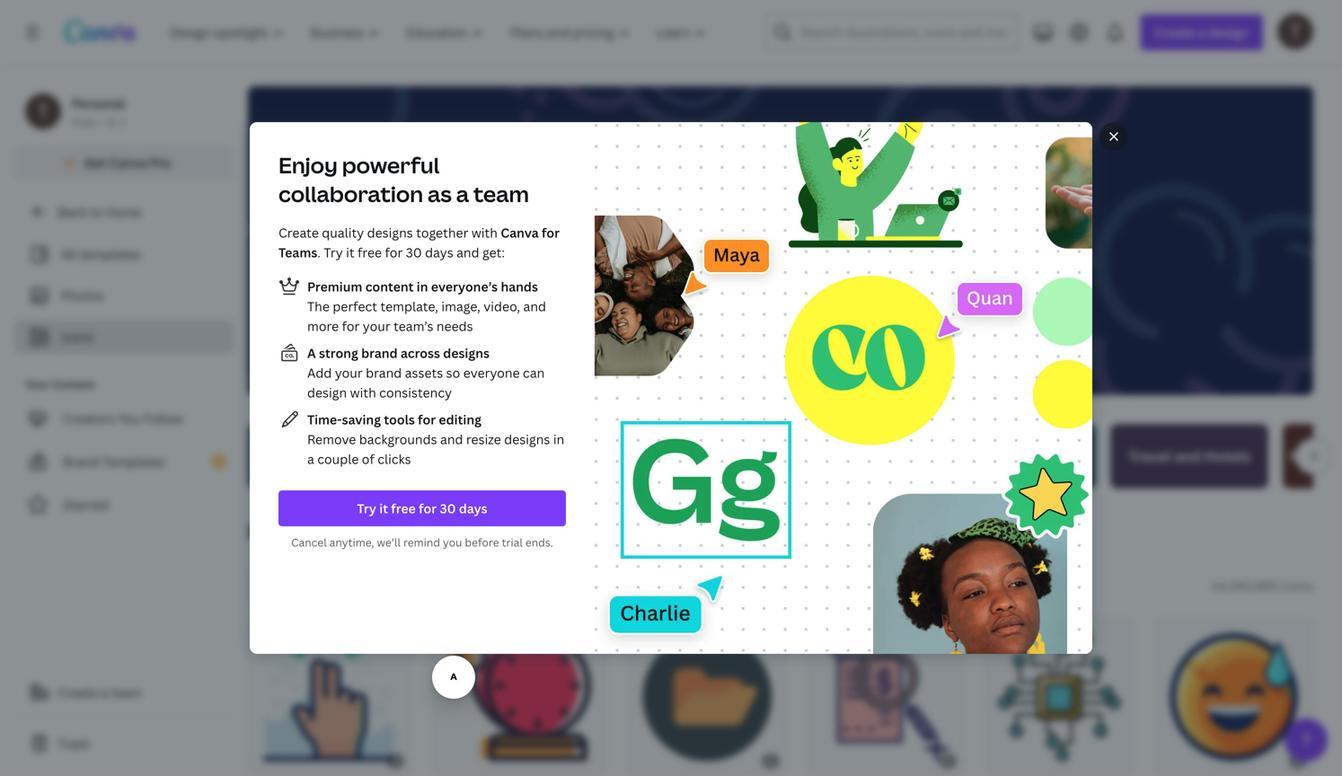 Task type: locate. For each thing, give the bounding box(es) containing it.
it up "we'll"
[[379, 500, 388, 517]]

create a team button
[[14, 675, 234, 711]]

to
[[90, 204, 102, 221], [843, 283, 856, 300]]

premium
[[307, 278, 362, 295]]

with up saving in the bottom left of the page
[[350, 384, 376, 401]]

designs up . try it free for 30 days and get:
[[367, 224, 413, 241]]

all templates
[[61, 246, 141, 263]]

1 vertical spatial your
[[335, 364, 363, 381]]

to left create
[[843, 283, 856, 300]]

$ for magnifying glass with dollar symbol filled style icon
[[945, 755, 951, 767]]

maps
[[1290, 447, 1328, 466]]

1 horizontal spatial try
[[357, 500, 376, 517]]

design
[[307, 384, 347, 401]]

2 vertical spatial a
[[101, 684, 108, 701]]

1 vertical spatial of
[[362, 451, 375, 468]]

2 vertical spatial free
[[391, 500, 416, 517]]

health,
[[773, 447, 824, 466]]

0 vertical spatial team
[[474, 179, 529, 208]]

video,
[[484, 298, 520, 315]]

remove
[[307, 431, 356, 448]]

0 horizontal spatial team
[[111, 684, 142, 701]]

2 horizontal spatial free
[[697, 283, 721, 300]]

2 horizontal spatial a
[[456, 179, 469, 208]]

with
[[472, 224, 498, 241], [350, 384, 376, 401]]

$ for embarressed laugh image
[[1295, 755, 1301, 767]]

before
[[465, 535, 499, 550]]

get:
[[483, 244, 505, 261]]

1 horizontal spatial with
[[472, 224, 498, 241]]

0 vertical spatial 30
[[406, 244, 422, 261]]

icons right the 14,240,995
[[1282, 577, 1314, 594]]

try right .
[[324, 244, 343, 261]]

for down the create quality designs together with
[[385, 244, 403, 261]]

trash link
[[14, 726, 234, 762]]

home
[[105, 204, 142, 221], [691, 447, 733, 466]]

try up anytime,
[[357, 500, 376, 517]]

icons
[[61, 328, 94, 346]]

icons right premium
[[808, 283, 840, 300]]

icons for popular icons
[[337, 517, 393, 546]]

1 vertical spatial to
[[843, 283, 856, 300]]

creators you follow
[[63, 410, 183, 427]]

4 $ from the left
[[1295, 755, 1301, 767]]

beauty
[[828, 447, 878, 466]]

social
[[282, 447, 325, 466]]

1 horizontal spatial a
[[307, 451, 314, 468]]

you
[[118, 410, 141, 427]]

free down the create quality designs together with
[[358, 244, 382, 261]]

1 horizontal spatial of
[[605, 283, 617, 300]]

2 $ from the left
[[768, 755, 774, 767]]

1 vertical spatial team
[[111, 684, 142, 701]]

of left clicks
[[362, 451, 375, 468]]

an
[[1332, 447, 1343, 466]]

a right as
[[456, 179, 469, 208]]

couple
[[317, 451, 359, 468]]

brand up consistency on the left of the page
[[366, 364, 402, 381]]

and left get:
[[457, 244, 479, 261]]

your content
[[25, 377, 95, 392]]

0 vertical spatial canva
[[109, 154, 147, 171]]

your inside a strong brand across designs add your brand assets so everyone can design with consistency
[[335, 364, 363, 381]]

1 horizontal spatial designs
[[443, 345, 490, 362]]

icons up create
[[824, 180, 936, 239]]

1 vertical spatial quality
[[651, 283, 693, 300]]

a left couple
[[307, 451, 314, 468]]

0 vertical spatial a
[[456, 179, 469, 208]]

all templates link
[[25, 237, 223, 271]]

create inside button
[[58, 684, 98, 701]]

1 horizontal spatial create
[[279, 224, 319, 241]]

needs
[[437, 318, 473, 335]]

create up teams
[[279, 224, 319, 241]]

team up get:
[[474, 179, 529, 208]]

saving
[[342, 411, 381, 428]]

1 vertical spatial canva
[[501, 224, 539, 241]]

it
[[346, 244, 355, 261], [379, 500, 388, 517]]

1 $ from the left
[[393, 755, 399, 767]]

0 horizontal spatial 30
[[406, 244, 422, 261]]

free up "we'll"
[[391, 500, 416, 517]]

0 horizontal spatial try
[[324, 244, 343, 261]]

high-
[[621, 283, 651, 300]]

everyone
[[463, 364, 520, 381]]

1 horizontal spatial to
[[843, 283, 856, 300]]

all
[[61, 246, 77, 263]]

icons right cancel
[[337, 517, 393, 546]]

brand right strong
[[361, 345, 398, 362]]

for inside premium content in everyone's hands the perfect template, image, video, and more for your team's needs
[[342, 318, 360, 335]]

your down perfect
[[363, 318, 391, 335]]

it inside try it free for 30 days "button"
[[379, 500, 388, 517]]

home right family
[[691, 447, 733, 466]]

content
[[365, 278, 414, 295]]

creators
[[63, 410, 115, 427]]

list
[[279, 276, 566, 469]]

days up the before
[[459, 500, 488, 517]]

to right back
[[90, 204, 102, 221]]

1 horizontal spatial team
[[474, 179, 529, 208]]

cancel
[[291, 535, 327, 550]]

0 horizontal spatial of
[[362, 451, 375, 468]]

designs inside time-saving tools for editing remove backgrounds and resize designs in a couple of clicks
[[504, 431, 550, 448]]

time-saving tools for editing remove backgrounds and resize designs in a couple of clicks
[[307, 411, 565, 468]]

digital motherboard line design image
[[999, 633, 1121, 761]]

1 vertical spatial in
[[553, 431, 565, 448]]

in inside premium content in everyone's hands the perfect template, image, video, and more for your team's needs
[[417, 278, 428, 295]]

for up millions
[[542, 224, 560, 241]]

0 horizontal spatial free
[[358, 244, 382, 261]]

0 horizontal spatial home
[[105, 204, 142, 221]]

of left high-
[[605, 283, 617, 300]]

try it free for 30 days
[[357, 500, 488, 517]]

canva up get:
[[501, 224, 539, 241]]

and inside time-saving tools for editing remove backgrounds and resize designs in a couple of clicks
[[440, 431, 463, 448]]

home for family and home
[[691, 447, 733, 466]]

and down editing
[[440, 431, 463, 448]]

your down strong
[[335, 364, 363, 381]]

consistency
[[379, 384, 452, 401]]

canva
[[109, 154, 147, 171], [501, 224, 539, 241]]

brand
[[361, 345, 398, 362], [366, 364, 402, 381]]

0 vertical spatial create
[[279, 224, 319, 241]]

home up all templates link on the left of the page
[[105, 204, 142, 221]]

0 horizontal spatial create
[[58, 684, 98, 701]]

personal
[[72, 95, 125, 112]]

0 horizontal spatial with
[[350, 384, 376, 401]]

0 vertical spatial your
[[363, 318, 391, 335]]

days down together
[[425, 244, 454, 261]]

0 horizontal spatial in
[[417, 278, 428, 295]]

1 vertical spatial brand
[[366, 364, 402, 381]]

try
[[324, 244, 343, 261], [357, 500, 376, 517]]

1 vertical spatial free
[[697, 283, 721, 300]]

1 horizontal spatial home
[[691, 447, 733, 466]]

canva left pro
[[109, 154, 147, 171]]

0 vertical spatial to
[[90, 204, 102, 221]]

designs up so
[[443, 345, 490, 362]]

and left seo
[[487, 447, 514, 466]]

get canva pro
[[84, 154, 171, 171]]

free left premium
[[697, 283, 721, 300]]

days inside "button"
[[459, 500, 488, 517]]

1 vertical spatial a
[[307, 451, 314, 468]]

2 vertical spatial designs
[[504, 431, 550, 448]]

it right .
[[346, 244, 355, 261]]

1 vertical spatial try
[[357, 500, 376, 517]]

1 vertical spatial 30
[[440, 500, 456, 517]]

a up trash link
[[101, 684, 108, 701]]

your
[[363, 318, 391, 335], [335, 364, 363, 381]]

and inside premium content in everyone's hands the perfect template, image, video, and more for your team's needs
[[523, 298, 546, 315]]

files and folders link
[[938, 424, 1096, 489]]

1 vertical spatial days
[[459, 500, 488, 517]]

0 horizontal spatial days
[[425, 244, 454, 261]]

photos
[[61, 287, 104, 304]]

for
[[542, 224, 560, 241], [385, 244, 403, 261], [342, 318, 360, 335], [418, 411, 436, 428], [419, 500, 437, 517]]

enjoy
[[279, 151, 338, 180]]

create for create quality designs together with
[[279, 224, 319, 241]]

1 horizontal spatial free
[[391, 500, 416, 517]]

1 horizontal spatial in
[[553, 431, 565, 448]]

create for create a team
[[58, 684, 98, 701]]

0 vertical spatial quality
[[322, 224, 364, 241]]

0 vertical spatial days
[[425, 244, 454, 261]]

maps an link
[[1283, 424, 1343, 489]]

with inside a strong brand across designs add your brand assets so everyone can design with consistency
[[350, 384, 376, 401]]

and right travel
[[1175, 447, 1201, 466]]

free
[[358, 244, 382, 261], [697, 283, 721, 300], [391, 500, 416, 517]]

files and folders
[[959, 447, 1075, 466]]

None search field
[[765, 14, 1018, 50]]

template,
[[381, 298, 438, 315]]

for inside canva for teams
[[542, 224, 560, 241]]

0 horizontal spatial canva
[[109, 154, 147, 171]]

for up the cancel anytime, we'll remind you before trial ends.
[[419, 500, 437, 517]]

family and home
[[611, 447, 733, 466]]

team's
[[394, 318, 434, 335]]

1 vertical spatial it
[[379, 500, 388, 517]]

0 vertical spatial in
[[417, 278, 428, 295]]

in right seo
[[553, 431, 565, 448]]

of
[[605, 283, 617, 300], [362, 451, 375, 468]]

and down the hands
[[523, 298, 546, 315]]

1 horizontal spatial 30
[[440, 500, 456, 517]]

30 down the create quality designs together with
[[406, 244, 422, 261]]

together
[[416, 224, 469, 241]]

0 vertical spatial designs
[[367, 224, 413, 241]]

a inside enjoy powerful collaboration as a team
[[456, 179, 469, 208]]

for right tools
[[418, 411, 436, 428]]

2 horizontal spatial designs
[[504, 431, 550, 448]]

hotels
[[1205, 447, 1251, 466]]

0 horizontal spatial it
[[346, 244, 355, 261]]

in up template, on the top
[[417, 278, 428, 295]]

social media
[[282, 447, 372, 466]]

0 horizontal spatial to
[[90, 204, 102, 221]]

0 horizontal spatial a
[[101, 684, 108, 701]]

0 vertical spatial home
[[105, 204, 142, 221]]

30 up you on the left of page
[[440, 500, 456, 517]]

seo
[[517, 447, 546, 466]]

tools
[[384, 411, 415, 428]]

icons
[[824, 180, 936, 239], [808, 283, 840, 300], [337, 517, 393, 546], [1282, 577, 1314, 594]]

premium
[[750, 283, 804, 300]]

days
[[425, 244, 454, 261], [459, 500, 488, 517]]

create up trash
[[58, 684, 98, 701]]

teams
[[279, 244, 317, 261]]

1 vertical spatial create
[[58, 684, 98, 701]]

embarressed laugh image
[[1171, 633, 1299, 761]]

editing
[[439, 411, 482, 428]]

web
[[453, 447, 484, 466]]

14,240,995 icons
[[1212, 577, 1314, 594]]

0 vertical spatial try
[[324, 244, 343, 261]]

try inside "button"
[[357, 500, 376, 517]]

trash
[[58, 736, 90, 753]]

and right family
[[661, 447, 688, 466]]

designs right resize
[[504, 431, 550, 448]]

1 vertical spatial home
[[691, 447, 733, 466]]

get
[[84, 154, 106, 171]]

1 horizontal spatial days
[[459, 500, 488, 517]]

travel and hotels
[[1129, 447, 1251, 466]]

media
[[328, 447, 372, 466]]

designs inside a strong brand across designs add your brand assets so everyone can design with consistency
[[443, 345, 490, 362]]

1 vertical spatial with
[[350, 384, 376, 401]]

team up trash link
[[111, 684, 142, 701]]

1 horizontal spatial it
[[379, 500, 388, 517]]

3 $ from the left
[[945, 755, 951, 767]]

for down perfect
[[342, 318, 360, 335]]

ends.
[[526, 535, 553, 550]]

a inside button
[[101, 684, 108, 701]]

designs
[[367, 224, 413, 241], [443, 345, 490, 362], [504, 431, 550, 448]]

1 vertical spatial designs
[[443, 345, 490, 362]]

starred link
[[14, 487, 234, 523]]

fashion
[[911, 447, 965, 466]]

with up get:
[[472, 224, 498, 241]]

1 horizontal spatial canva
[[501, 224, 539, 241]]



Task type: vqa. For each thing, say whether or not it's contained in the screenshot.
topmost To
yes



Task type: describe. For each thing, give the bounding box(es) containing it.
in inside time-saving tools for editing remove backgrounds and resize designs in a couple of clicks
[[553, 431, 565, 448]]

discover icons
[[626, 180, 936, 239]]

school bell icon image
[[449, 633, 591, 761]]

add
[[307, 364, 332, 381]]

. try it free for 30 days and get:
[[317, 244, 505, 261]]

millions of high-quality free and premium icons to create beautiful designs.
[[554, 283, 1007, 300]]

0 vertical spatial with
[[472, 224, 498, 241]]

family
[[611, 447, 658, 466]]

try it free for 30 days button
[[279, 491, 566, 527]]

can
[[523, 364, 545, 381]]

hands
[[501, 278, 538, 295]]

as
[[428, 179, 452, 208]]

team inside enjoy powerful collaboration as a team
[[474, 179, 529, 208]]

popular icons
[[248, 517, 393, 546]]

$ for gesture left right image
[[393, 755, 399, 767]]

get canva pro button
[[14, 146, 234, 180]]

top level navigation element
[[158, 14, 722, 50]]

strong
[[319, 345, 358, 362]]

brand
[[63, 453, 100, 470]]

travel and hotels link
[[1111, 424, 1269, 489]]

a inside time-saving tools for editing remove backgrounds and resize designs in a couple of clicks
[[307, 451, 314, 468]]

canva for teams
[[279, 224, 560, 261]]

your
[[25, 377, 49, 392]]

free
[[72, 115, 95, 129]]

and right beauty
[[881, 447, 907, 466]]

create
[[859, 283, 897, 300]]

of inside time-saving tools for editing remove backgrounds and resize designs in a couple of clicks
[[362, 451, 375, 468]]

icons for 14,240,995 icons
[[1282, 577, 1314, 594]]

$ for folder with paper document file line style "image"
[[768, 755, 774, 767]]

web and seo
[[453, 447, 546, 466]]

templates
[[103, 453, 165, 470]]

files
[[959, 447, 992, 466]]

home for back to home
[[105, 204, 142, 221]]

discover
[[626, 180, 815, 239]]

back
[[58, 204, 86, 221]]

1 horizontal spatial quality
[[651, 283, 693, 300]]

brand templates
[[63, 453, 165, 470]]

for inside "button"
[[419, 500, 437, 517]]

free inside "button"
[[391, 500, 416, 517]]

across
[[401, 345, 440, 362]]

and left premium
[[724, 283, 747, 300]]

millions
[[554, 283, 602, 300]]

we'll
[[377, 535, 401, 550]]

30 inside "button"
[[440, 500, 456, 517]]

0 horizontal spatial quality
[[322, 224, 364, 241]]

popular
[[248, 517, 332, 546]]

folder with paper document file line style image
[[643, 633, 772, 761]]

create quality designs together with
[[279, 224, 501, 241]]

everyone's
[[431, 278, 498, 295]]

powerful
[[342, 151, 440, 180]]

pro
[[150, 154, 171, 171]]

canva inside canva for teams
[[501, 224, 539, 241]]

.
[[317, 244, 321, 261]]

collaboration
[[279, 179, 423, 208]]

remind
[[403, 535, 440, 550]]

health, beauty and fashion
[[773, 447, 965, 466]]

and right files
[[995, 447, 1022, 466]]

family and home link
[[593, 424, 751, 489]]

enjoy powerful collaboration as a team
[[279, 151, 529, 208]]

web and seo link
[[421, 424, 579, 489]]

health, beauty and fashion link
[[766, 424, 965, 489]]

back to home link
[[14, 194, 234, 230]]

so
[[446, 364, 460, 381]]

folders
[[1025, 447, 1075, 466]]

designs.
[[958, 283, 1007, 300]]

for inside time-saving tools for editing remove backgrounds and resize designs in a couple of clicks
[[418, 411, 436, 428]]

back to home
[[58, 204, 142, 221]]

and inside "link"
[[487, 447, 514, 466]]

travel
[[1129, 447, 1171, 466]]

photos link
[[25, 279, 223, 313]]

canva inside button
[[109, 154, 147, 171]]

image,
[[442, 298, 481, 315]]

list containing premium content in everyone's hands
[[279, 276, 566, 469]]

magnifying glass with dollar symbol filled style icon image
[[822, 633, 949, 761]]

team inside button
[[111, 684, 142, 701]]

a
[[307, 345, 316, 362]]

follow
[[144, 410, 183, 427]]

a strong brand across designs add your brand assets so everyone can design with consistency
[[307, 345, 545, 401]]

you
[[443, 535, 462, 550]]

0 vertical spatial free
[[358, 244, 382, 261]]

clicks
[[378, 451, 411, 468]]

backgrounds
[[359, 431, 437, 448]]

•
[[98, 115, 102, 129]]

0 vertical spatial it
[[346, 244, 355, 261]]

your inside premium content in everyone's hands the perfect template, image, video, and more for your team's needs
[[363, 318, 391, 335]]

anytime,
[[329, 535, 374, 550]]

brand templates link
[[14, 444, 234, 480]]

premium content in everyone's hands the perfect template, image, video, and more for your team's needs
[[307, 278, 546, 335]]

assets
[[405, 364, 443, 381]]

gesture left right image
[[263, 633, 396, 761]]

0 horizontal spatial designs
[[367, 224, 413, 241]]

starred
[[63, 496, 108, 514]]

0 vertical spatial of
[[605, 283, 617, 300]]

templates
[[80, 246, 141, 263]]

icons for discover icons
[[824, 180, 936, 239]]

the
[[307, 298, 330, 315]]

0 vertical spatial brand
[[361, 345, 398, 362]]

beautiful
[[900, 283, 955, 300]]

free •
[[72, 115, 102, 129]]

time-
[[307, 411, 342, 428]]

resize
[[466, 431, 501, 448]]



